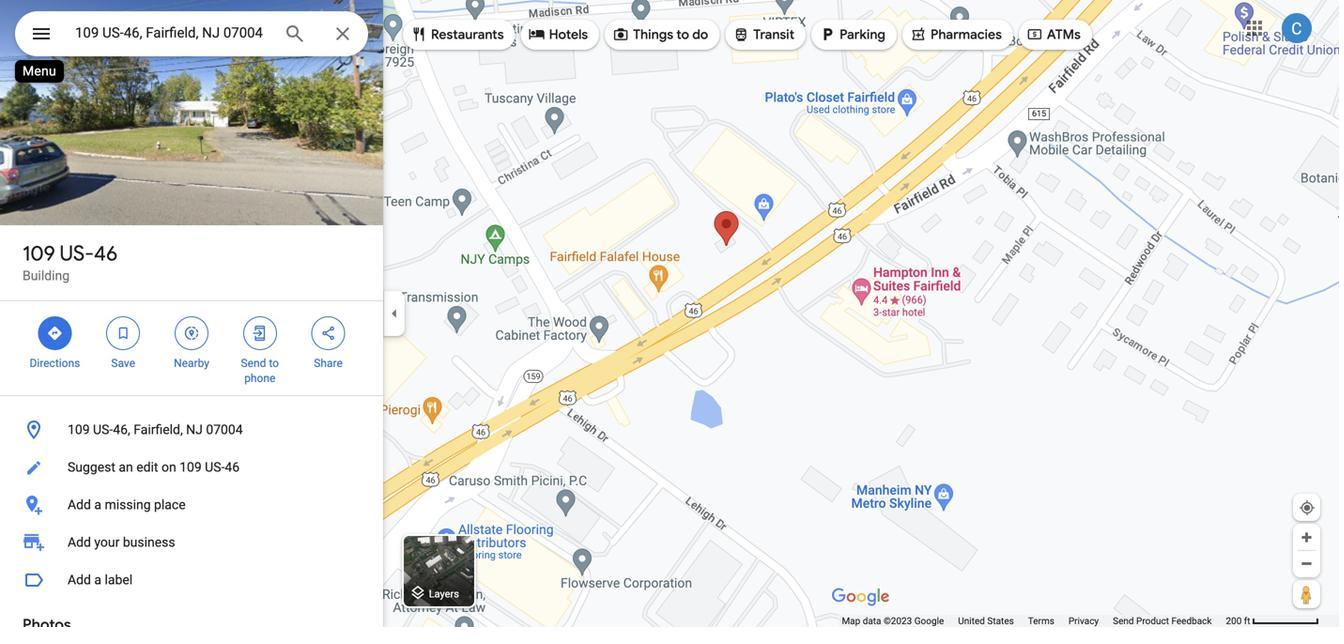 Task type: vqa. For each thing, say whether or not it's contained in the screenshot.
94102 to the right
no



Task type: describe. For each thing, give the bounding box(es) containing it.
add for add a missing place
[[68, 497, 91, 513]]

missing
[[105, 497, 151, 513]]

product
[[1137, 616, 1169, 627]]

privacy button
[[1069, 615, 1099, 627]]

share
[[314, 357, 343, 370]]

save
[[111, 357, 135, 370]]

©2023
[[884, 616, 912, 627]]

restaurants
[[431, 26, 504, 43]]

ft
[[1244, 616, 1251, 627]]


[[819, 24, 836, 45]]

 pharmacies
[[910, 24, 1002, 45]]


[[529, 24, 545, 45]]

edit
[[136, 460, 158, 475]]

add your business
[[68, 535, 175, 550]]

200 ft button
[[1226, 616, 1320, 627]]

business
[[123, 535, 175, 550]]


[[30, 20, 53, 47]]

transit
[[754, 26, 795, 43]]


[[910, 24, 927, 45]]

send product feedback
[[1113, 616, 1212, 627]]

label
[[105, 573, 133, 588]]

hotels
[[549, 26, 588, 43]]

 parking
[[819, 24, 886, 45]]

atms
[[1047, 26, 1081, 43]]

 button
[[15, 11, 68, 60]]

suggest an edit on 109 us-46
[[68, 460, 240, 475]]

layers
[[429, 588, 459, 600]]

add a missing place button
[[0, 487, 383, 524]]

google
[[915, 616, 944, 627]]


[[733, 24, 750, 45]]

109 US-46, Fairfield, NJ 07004 field
[[15, 11, 368, 56]]

things
[[633, 26, 674, 43]]

46 inside 109 us-46 building
[[94, 240, 118, 267]]

 transit
[[733, 24, 795, 45]]

109 for 46
[[23, 240, 55, 267]]

109 us-46, fairfield, nj 07004
[[68, 422, 243, 438]]


[[410, 24, 427, 45]]

109 for 46,
[[68, 422, 90, 438]]

nearby
[[174, 357, 209, 370]]

suggest an edit on 109 us-46 button
[[0, 449, 383, 487]]

add a label
[[68, 573, 133, 588]]

a for label
[[94, 573, 101, 588]]

none field inside 109 us-46, fairfield, nj 07004 field
[[75, 22, 269, 44]]

footer inside google maps element
[[842, 615, 1226, 627]]

 things to do
[[613, 24, 709, 45]]

united states
[[958, 616, 1014, 627]]

 search field
[[15, 11, 368, 60]]

add a label button
[[0, 562, 383, 599]]

 atms
[[1027, 24, 1081, 45]]

terms
[[1028, 616, 1055, 627]]


[[46, 323, 63, 344]]

109 us-46 building
[[23, 240, 118, 284]]

send product feedback button
[[1113, 615, 1212, 627]]

109 inside button
[[180, 460, 202, 475]]



Task type: locate. For each thing, give the bounding box(es) containing it.
1 add from the top
[[68, 497, 91, 513]]

0 horizontal spatial 46
[[94, 240, 118, 267]]

zoom out image
[[1300, 557, 1314, 571]]

send for send to phone
[[241, 357, 266, 370]]

200
[[1226, 616, 1242, 627]]

0 vertical spatial add
[[68, 497, 91, 513]]

0 horizontal spatial send
[[241, 357, 266, 370]]

46 down 07004 in the left bottom of the page
[[225, 460, 240, 475]]

map data ©2023 google
[[842, 616, 944, 627]]

46 inside button
[[225, 460, 240, 475]]

109 inside 109 us-46 building
[[23, 240, 55, 267]]

1 horizontal spatial to
[[677, 26, 689, 43]]

2 a from the top
[[94, 573, 101, 588]]

1 vertical spatial send
[[1113, 616, 1134, 627]]

send inside send to phone
[[241, 357, 266, 370]]

a inside button
[[94, 573, 101, 588]]

add your business link
[[0, 524, 383, 562]]

to inside send to phone
[[269, 357, 279, 370]]

07004
[[206, 422, 243, 438]]

0 vertical spatial a
[[94, 497, 101, 513]]

privacy
[[1069, 616, 1099, 627]]

us- inside 109 us-46, fairfield, nj 07004 button
[[93, 422, 113, 438]]

show street view coverage image
[[1293, 581, 1321, 609]]

109 right on
[[180, 460, 202, 475]]

us-
[[60, 240, 94, 267], [93, 422, 113, 438], [205, 460, 225, 475]]

do
[[693, 26, 709, 43]]

0 vertical spatial send
[[241, 357, 266, 370]]

add inside button
[[68, 573, 91, 588]]

add for add a label
[[68, 573, 91, 588]]

46
[[94, 240, 118, 267], [225, 460, 240, 475]]

2 vertical spatial us-
[[205, 460, 225, 475]]

us- inside 109 us-46 building
[[60, 240, 94, 267]]


[[320, 323, 337, 344]]

fairfield,
[[134, 422, 183, 438]]

send for send product feedback
[[1113, 616, 1134, 627]]

us- down 07004 in the left bottom of the page
[[205, 460, 225, 475]]

2 horizontal spatial 109
[[180, 460, 202, 475]]

2 add from the top
[[68, 535, 91, 550]]

suggest
[[68, 460, 115, 475]]

us- for 46,
[[93, 422, 113, 438]]

send to phone
[[241, 357, 279, 385]]

united states button
[[958, 615, 1014, 627]]

to left do on the right of page
[[677, 26, 689, 43]]

parking
[[840, 26, 886, 43]]

to inside  things to do
[[677, 26, 689, 43]]

collapse side panel image
[[384, 303, 405, 324]]

google account: cat marinescu  
(ecaterina.marinescu@adept.ai) image
[[1282, 13, 1312, 43]]

states
[[988, 616, 1014, 627]]

send up phone
[[241, 357, 266, 370]]

your
[[94, 535, 120, 550]]

0 horizontal spatial to
[[269, 357, 279, 370]]

send left product
[[1113, 616, 1134, 627]]

add left "your"
[[68, 535, 91, 550]]

us- for 46
[[60, 240, 94, 267]]

1 vertical spatial add
[[68, 535, 91, 550]]

1 horizontal spatial 109
[[68, 422, 90, 438]]

a left label in the left bottom of the page
[[94, 573, 101, 588]]

map
[[842, 616, 861, 627]]

to
[[677, 26, 689, 43], [269, 357, 279, 370]]

us- up building on the left of the page
[[60, 240, 94, 267]]


[[613, 24, 629, 45]]

terms button
[[1028, 615, 1055, 627]]

phone
[[244, 372, 276, 385]]

109
[[23, 240, 55, 267], [68, 422, 90, 438], [180, 460, 202, 475]]

us- inside suggest an edit on 109 us-46 button
[[205, 460, 225, 475]]

109 us-46, fairfield, nj 07004 button
[[0, 411, 383, 449]]

an
[[119, 460, 133, 475]]

feedback
[[1172, 616, 1212, 627]]


[[1027, 24, 1044, 45]]

send inside button
[[1113, 616, 1134, 627]]

3 add from the top
[[68, 573, 91, 588]]

109 up building on the left of the page
[[23, 240, 55, 267]]

pharmacies
[[931, 26, 1002, 43]]

0 horizontal spatial 109
[[23, 240, 55, 267]]

200 ft
[[1226, 616, 1251, 627]]

a
[[94, 497, 101, 513], [94, 573, 101, 588]]

1 horizontal spatial send
[[1113, 616, 1134, 627]]

add for add your business
[[68, 535, 91, 550]]

 hotels
[[529, 24, 588, 45]]

add a missing place
[[68, 497, 186, 513]]

send
[[241, 357, 266, 370], [1113, 616, 1134, 627]]

0 vertical spatial 46
[[94, 240, 118, 267]]

show your location image
[[1299, 500, 1316, 517]]

109 up suggest
[[68, 422, 90, 438]]

footer
[[842, 615, 1226, 627]]

us- up suggest
[[93, 422, 113, 438]]

1 vertical spatial 109
[[68, 422, 90, 438]]

footer containing map data ©2023 google
[[842, 615, 1226, 627]]

add inside button
[[68, 497, 91, 513]]

place
[[154, 497, 186, 513]]

46,
[[113, 422, 130, 438]]

 restaurants
[[410, 24, 504, 45]]

zoom in image
[[1300, 531, 1314, 545]]

0 vertical spatial 109
[[23, 240, 55, 267]]

a inside button
[[94, 497, 101, 513]]

a left missing
[[94, 497, 101, 513]]

add inside 'link'
[[68, 535, 91, 550]]


[[115, 323, 132, 344]]

1 vertical spatial to
[[269, 357, 279, 370]]

0 vertical spatial to
[[677, 26, 689, 43]]

to up phone
[[269, 357, 279, 370]]

None field
[[75, 22, 269, 44]]

0 vertical spatial us-
[[60, 240, 94, 267]]

add down suggest
[[68, 497, 91, 513]]

actions for 109 us-46 region
[[0, 302, 383, 395]]


[[252, 323, 268, 344]]


[[183, 323, 200, 344]]

1 vertical spatial 46
[[225, 460, 240, 475]]

1 vertical spatial a
[[94, 573, 101, 588]]

109 inside button
[[68, 422, 90, 438]]

46 up the 
[[94, 240, 118, 267]]

1 horizontal spatial 46
[[225, 460, 240, 475]]

109 us-46 main content
[[0, 0, 383, 627]]

add
[[68, 497, 91, 513], [68, 535, 91, 550], [68, 573, 91, 588]]

1 vertical spatial us-
[[93, 422, 113, 438]]

1 a from the top
[[94, 497, 101, 513]]

directions
[[30, 357, 80, 370]]

data
[[863, 616, 882, 627]]

a for missing
[[94, 497, 101, 513]]

building
[[23, 268, 70, 284]]

united
[[958, 616, 985, 627]]

2 vertical spatial add
[[68, 573, 91, 588]]

nj
[[186, 422, 203, 438]]

google maps element
[[0, 0, 1339, 627]]

add left label in the left bottom of the page
[[68, 573, 91, 588]]

2 vertical spatial 109
[[180, 460, 202, 475]]

on
[[162, 460, 176, 475]]



